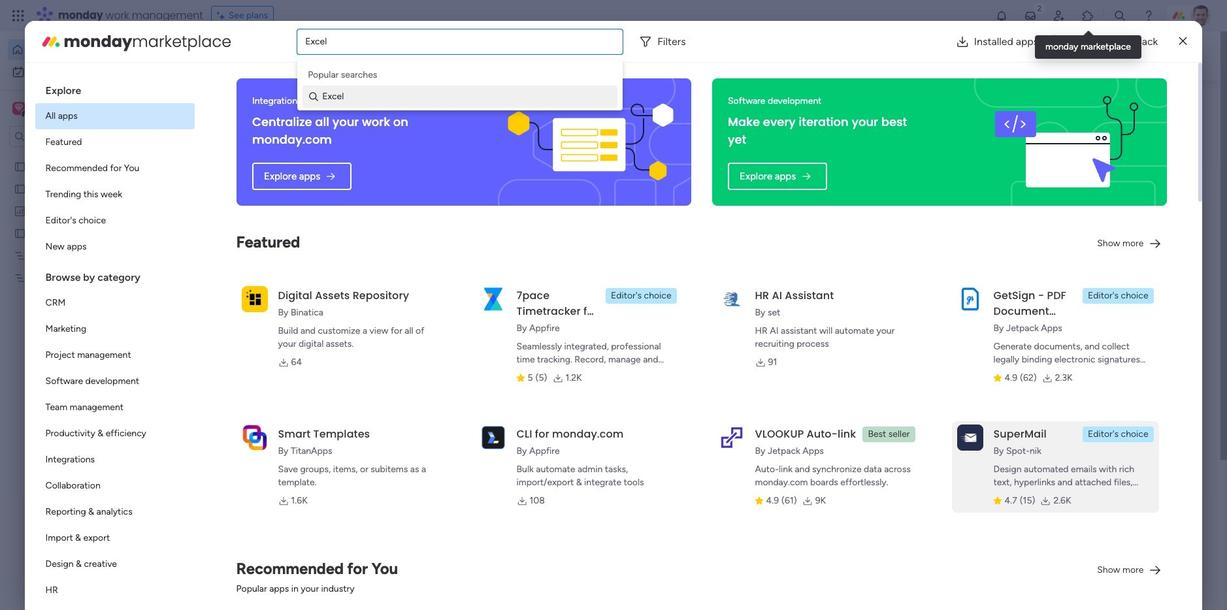 Task type: vqa. For each thing, say whether or not it's contained in the screenshot.
REMOVE FROM FAVORITES Icon
no



Task type: describe. For each thing, give the bounding box(es) containing it.
1 banner logo image from the left
[[506, 78, 676, 206]]

public dashboard image
[[14, 205, 26, 217]]

1 vertical spatial dapulse x slim image
[[1149, 95, 1165, 110]]

getting started element
[[973, 476, 1169, 529]]

update feed image
[[1024, 9, 1038, 22]]

v2 bolt switch image
[[1085, 49, 1093, 63]]

invite members image
[[1053, 9, 1066, 22]]

2 image
[[1034, 1, 1046, 15]]

1 public board image from the top
[[14, 182, 26, 195]]

2 public board image from the top
[[14, 227, 26, 239]]

1 vertical spatial public board image
[[258, 239, 272, 253]]

1 heading from the top
[[35, 73, 195, 103]]

1 horizontal spatial dapulse x slim image
[[1180, 34, 1188, 49]]

monday marketplace image
[[1082, 9, 1095, 22]]

notifications image
[[996, 9, 1009, 22]]

select product image
[[12, 9, 25, 22]]

search everything image
[[1114, 9, 1127, 22]]

close recently visited image
[[241, 107, 257, 122]]

templates image image
[[985, 263, 1157, 353]]

1 vertical spatial terry turtle image
[[272, 585, 298, 611]]

Search in workspace field
[[27, 129, 109, 144]]



Task type: locate. For each thing, give the bounding box(es) containing it.
Dropdown input text field
[[305, 36, 328, 47]]

monday marketplace image
[[40, 31, 61, 52]]

1 horizontal spatial public board image
[[258, 239, 272, 253]]

2 banner logo image from the left
[[982, 78, 1152, 206]]

v2 user feedback image
[[983, 49, 993, 63]]

public board image down public dashboard icon
[[14, 227, 26, 239]]

1 horizontal spatial banner logo image
[[982, 78, 1152, 206]]

dapulse x slim image
[[1180, 34, 1188, 49], [1149, 95, 1165, 110]]

quick search results list box
[[241, 122, 941, 456]]

see plans image
[[217, 8, 229, 23]]

public board image
[[14, 160, 26, 173], [258, 239, 272, 253]]

0 vertical spatial heading
[[35, 73, 195, 103]]

public board image up public dashboard icon
[[14, 182, 26, 195]]

0 vertical spatial terry turtle image
[[1191, 5, 1212, 26]]

app logo image
[[242, 286, 268, 312], [480, 286, 506, 312], [719, 286, 745, 312], [957, 286, 984, 312], [242, 425, 268, 451], [480, 425, 506, 451], [719, 425, 745, 451], [957, 425, 984, 451]]

option
[[8, 39, 159, 60], [8, 61, 159, 82], [35, 103, 195, 129], [35, 129, 195, 156], [0, 155, 167, 157], [35, 156, 195, 182], [35, 182, 195, 208], [35, 208, 195, 234], [35, 234, 195, 260], [35, 290, 195, 316], [35, 316, 195, 343], [35, 343, 195, 369], [35, 369, 195, 395], [35, 395, 195, 421], [35, 421, 195, 447], [35, 447, 195, 473], [35, 473, 195, 499], [35, 499, 195, 526], [35, 526, 195, 552], [35, 552, 195, 578], [35, 578, 195, 604]]

list box
[[35, 73, 195, 611], [0, 153, 167, 465]]

heading
[[35, 73, 195, 103], [35, 260, 195, 290]]

0 vertical spatial public board image
[[14, 182, 26, 195]]

workspace selection element
[[12, 101, 109, 118]]

banner logo image
[[506, 78, 676, 206], [982, 78, 1152, 206]]

0 horizontal spatial terry turtle image
[[272, 585, 298, 611]]

1 vertical spatial public board image
[[14, 227, 26, 239]]

1 vertical spatial heading
[[35, 260, 195, 290]]

1 horizontal spatial terry turtle image
[[1191, 5, 1212, 26]]

check circle image
[[992, 123, 1001, 133]]

check circle image
[[992, 139, 1001, 149]]

0 horizontal spatial banner logo image
[[506, 78, 676, 206]]

0 vertical spatial dapulse x slim image
[[1180, 34, 1188, 49]]

component image
[[258, 419, 269, 431]]

public board image
[[14, 182, 26, 195], [14, 227, 26, 239]]

2 workspace image from the left
[[14, 101, 23, 116]]

2 heading from the top
[[35, 260, 195, 290]]

1 workspace image from the left
[[12, 101, 25, 116]]

terry turtle image
[[1191, 5, 1212, 26], [272, 585, 298, 611]]

0 horizontal spatial public board image
[[14, 160, 26, 173]]

0 vertical spatial public board image
[[14, 160, 26, 173]]

workspace image
[[12, 101, 25, 116], [14, 101, 23, 116]]

help image
[[1143, 9, 1156, 22]]

0 horizontal spatial dapulse x slim image
[[1149, 95, 1165, 110]]



